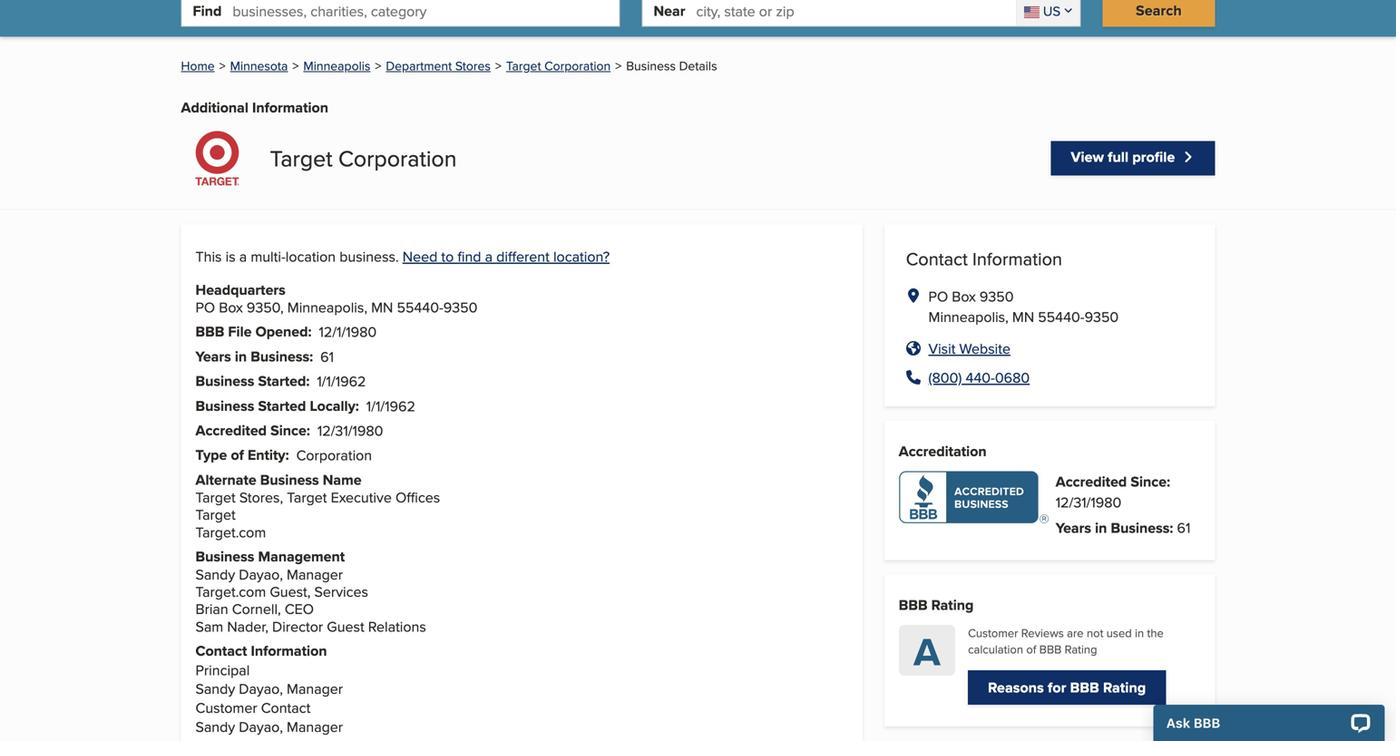 Task type: locate. For each thing, give the bounding box(es) containing it.
0 vertical spatial target.com
[[196, 522, 266, 543]]

0 vertical spatial sandy
[[196, 564, 235, 585]]

po up the visit
[[929, 286, 948, 307]]

management
[[258, 546, 345, 567]]

0 vertical spatial customer
[[968, 625, 1018, 641]]

rating down used
[[1103, 677, 1146, 698]]

calculation
[[968, 641, 1024, 658]]

information
[[252, 97, 328, 118], [973, 246, 1063, 272], [251, 640, 327, 662]]

0 horizontal spatial minneapolis
[[303, 57, 371, 75]]

corporation inside headquarters po box 9350, minneapolis, mn 55440-9350 bbb file opened : 12/1/1980 years in business : 61 business started : 1/1/1962 business started locally : 1/1/1962 accredited since : 12/31/1980 type of entity : corporation alternate business name target stores, target executive offices target target.com business management sandy dayao, manager target.com guest, services brian cornell, ceo sam nader, director guest relations contact information principal sandy dayao, manager customer contact sandy dayao, manager
[[296, 445, 372, 466]]

2 vertical spatial dayao,
[[239, 716, 283, 737]]

0 vertical spatial accredited
[[196, 420, 267, 441]]

1 vertical spatial minneapolis
[[929, 306, 1005, 327]]

find
[[458, 246, 481, 267]]

business
[[626, 57, 676, 75], [251, 346, 310, 367], [196, 370, 254, 392], [196, 395, 254, 416], [260, 469, 319, 490], [1111, 517, 1170, 539], [196, 546, 254, 567]]

2 vertical spatial corporation
[[296, 445, 372, 466]]

55440-
[[397, 297, 444, 318], [1038, 306, 1085, 327]]

1/1/1962
[[317, 371, 366, 392], [366, 395, 415, 416]]

12/1/1980
[[319, 321, 377, 342]]

bbb right for
[[1070, 677, 1100, 698]]

61 inside headquarters po box 9350, minneapolis, mn 55440-9350 bbb file opened : 12/1/1980 years in business : 61 business started : 1/1/1962 business started locally : 1/1/1962 accredited since : 12/31/1980 type of entity : corporation alternate business name target stores, target executive offices target target.com business management sandy dayao, manager target.com guest, services brian cornell, ceo sam nader, director guest relations contact information principal sandy dayao, manager customer contact sandy dayao, manager
[[320, 346, 334, 367]]

0 horizontal spatial since
[[271, 420, 307, 441]]

is
[[226, 246, 236, 267]]

contact down director
[[261, 697, 311, 718]]

1 vertical spatial rating
[[1065, 641, 1098, 658]]

1 vertical spatial 12/31/1980
[[1056, 492, 1122, 512]]

in
[[235, 346, 247, 367], [1095, 517, 1107, 539], [1135, 625, 1144, 641]]

years inside accredited since : 12/31/1980 years in business : 61
[[1056, 517, 1092, 539]]

customer
[[968, 625, 1018, 641], [196, 697, 257, 718]]

rating up reasons for bbb rating
[[1065, 641, 1098, 658]]

of inside headquarters po box 9350, minneapolis, mn 55440-9350 bbb file opened : 12/1/1980 years in business : 61 business started : 1/1/1962 business started locally : 1/1/1962 accredited since : 12/31/1980 type of entity : corporation alternate business name target stores, target executive offices target target.com business management sandy dayao, manager target.com guest, services brian cornell, ceo sam nader, director guest relations contact information principal sandy dayao, manager customer contact sandy dayao, manager
[[231, 444, 244, 466]]

for
[[1048, 677, 1067, 698]]

a right find
[[485, 246, 493, 267]]

bbb left file
[[196, 321, 224, 342]]

dayao, up cornell,
[[239, 564, 283, 585]]

mn inside the 'po box 9350 minneapolis , mn 55440-9350'
[[1013, 306, 1035, 327]]

0 horizontal spatial box
[[219, 297, 243, 318]]

0 vertical spatial minneapolis
[[303, 57, 371, 75]]

1 horizontal spatial since
[[1131, 471, 1167, 492]]

minnesota
[[230, 57, 288, 75]]

target right stores,
[[287, 487, 327, 508]]

0 horizontal spatial of
[[231, 444, 244, 466]]

1 vertical spatial information
[[973, 246, 1063, 272]]

contact
[[906, 246, 968, 272], [196, 640, 247, 662], [261, 697, 311, 718]]

additional
[[181, 97, 248, 118]]

of
[[231, 444, 244, 466], [1027, 641, 1037, 658]]

minneapolis up visit website link
[[929, 306, 1005, 327]]

12/31/1980
[[317, 420, 383, 441], [1056, 492, 1122, 512]]

box down contact information
[[952, 286, 976, 307]]

customer left reviews
[[968, 625, 1018, 641]]

in inside accredited since : 12/31/1980 years in business : 61
[[1095, 517, 1107, 539]]

bbb inside customer reviews are not used in the calculation of bbb rating
[[1040, 641, 1062, 658]]

0 vertical spatial rating
[[932, 594, 974, 616]]

of right calculation
[[1027, 641, 1037, 658]]

po inside the 'po box 9350 minneapolis , mn 55440-9350'
[[929, 286, 948, 307]]

bbb
[[196, 321, 224, 342], [899, 594, 928, 616], [1040, 641, 1062, 658], [1070, 677, 1100, 698]]

headquarters
[[196, 279, 286, 300]]

0 vertical spatial manager
[[287, 564, 343, 585]]

dayao, down principal
[[239, 716, 283, 737]]

target corporation link
[[506, 57, 611, 75]]

po box 9350 minneapolis , mn 55440-9350
[[929, 286, 1119, 327]]

po
[[929, 286, 948, 307], [196, 297, 215, 318]]

2 dayao, from the top
[[239, 678, 283, 699]]

mn right ,
[[1013, 306, 1035, 327]]

accredited inside headquarters po box 9350, minneapolis, mn 55440-9350 bbb file opened : 12/1/1980 years in business : 61 business started : 1/1/1962 business started locally : 1/1/1962 accredited since : 12/31/1980 type of entity : corporation alternate business name target stores, target executive offices target target.com business management sandy dayao, manager target.com guest, services brian cornell, ceo sam nader, director guest relations contact information principal sandy dayao, manager customer contact sandy dayao, manager
[[196, 420, 267, 441]]

0 vertical spatial 12/31/1980
[[317, 420, 383, 441]]

target.com down stores,
[[196, 522, 266, 543]]

1 horizontal spatial years
[[1056, 517, 1092, 539]]

1 vertical spatial accredited
[[1056, 471, 1127, 492]]

0 vertical spatial started
[[258, 370, 306, 392]]

sandy down sam
[[196, 678, 235, 699]]

0 horizontal spatial customer
[[196, 697, 257, 718]]

minneapolis right the minnesota
[[303, 57, 371, 75]]

target right stores
[[506, 57, 541, 75]]

mn for headquarters
[[371, 297, 393, 318]]

2 a from the left
[[485, 246, 493, 267]]

information down "minnesota" link
[[252, 97, 328, 118]]

contact down sam
[[196, 640, 247, 662]]

,
[[1005, 306, 1009, 327]]

information up the 'po box 9350 minneapolis , mn 55440-9350'
[[973, 246, 1063, 272]]

corporation
[[545, 57, 611, 75], [338, 142, 457, 174], [296, 445, 372, 466]]

of right 'type'
[[231, 444, 244, 466]]

rating
[[932, 594, 974, 616], [1065, 641, 1098, 658], [1103, 677, 1146, 698]]

years
[[196, 346, 231, 367], [1056, 517, 1092, 539]]

type
[[196, 444, 227, 466]]

2 started from the top
[[258, 395, 306, 416]]

0 horizontal spatial target corporation
[[270, 142, 457, 174]]

since
[[271, 420, 307, 441], [1131, 471, 1167, 492]]

1 horizontal spatial minneapolis
[[929, 306, 1005, 327]]

2 vertical spatial contact
[[261, 697, 311, 718]]

this is a multi-location business. need to find a different location?
[[196, 246, 610, 267]]

business.
[[340, 246, 399, 267]]

entity
[[248, 444, 285, 466]]

2 vertical spatial manager
[[287, 716, 343, 737]]

stores,
[[239, 487, 283, 508]]

a
[[914, 624, 941, 681]]

1 vertical spatial of
[[1027, 641, 1037, 658]]

0 vertical spatial in
[[235, 346, 247, 367]]

information for contact information
[[973, 246, 1063, 272]]

1 target.com from the top
[[196, 522, 266, 543]]

accredited
[[196, 420, 267, 441], [1056, 471, 1127, 492]]

mn up the 12/1/1980
[[371, 297, 393, 318]]

target down alternate
[[196, 504, 236, 525]]

1 horizontal spatial 12/31/1980
[[1056, 492, 1122, 512]]

1/1/1962 right locally
[[366, 395, 415, 416]]

1 vertical spatial customer
[[196, 697, 257, 718]]

customer inside customer reviews are not used in the calculation of bbb rating
[[968, 625, 1018, 641]]

0 vertical spatial since
[[271, 420, 307, 441]]

since inside accredited since : 12/31/1980 years in business : 61
[[1131, 471, 1167, 492]]

0 horizontal spatial accredited
[[196, 420, 267, 441]]

information for additional information
[[252, 97, 328, 118]]

1 dayao, from the top
[[239, 564, 283, 585]]

2 vertical spatial in
[[1135, 625, 1144, 641]]

1 horizontal spatial po
[[929, 286, 948, 307]]

2 vertical spatial information
[[251, 640, 327, 662]]

mn
[[371, 297, 393, 318], [1013, 306, 1035, 327]]

55440- inside the 'po box 9350 minneapolis , mn 55440-9350'
[[1038, 306, 1085, 327]]

home link
[[181, 57, 215, 75]]

mn inside headquarters po box 9350, minneapolis, mn 55440-9350 bbb file opened : 12/1/1980 years in business : 61 business started : 1/1/1962 business started locally : 1/1/1962 accredited since : 12/31/1980 type of entity : corporation alternate business name target stores, target executive offices target target.com business management sandy dayao, manager target.com guest, services brian cornell, ceo sam nader, director guest relations contact information principal sandy dayao, manager customer contact sandy dayao, manager
[[371, 297, 393, 318]]

0 horizontal spatial 12/31/1980
[[317, 420, 383, 441]]

Near field
[[696, 0, 1016, 26]]

0 horizontal spatial 9350
[[444, 297, 478, 318]]

2 vertical spatial sandy
[[196, 716, 235, 737]]

0 vertical spatial years
[[196, 346, 231, 367]]

1 horizontal spatial accredited
[[1056, 471, 1127, 492]]

12/31/1980 inside headquarters po box 9350, minneapolis, mn 55440-9350 bbb file opened : 12/1/1980 years in business : 61 business started : 1/1/1962 business started locally : 1/1/1962 accredited since : 12/31/1980 type of entity : corporation alternate business name target stores, target executive offices target target.com business management sandy dayao, manager target.com guest, services brian cornell, ceo sam nader, director guest relations contact information principal sandy dayao, manager customer contact sandy dayao, manager
[[317, 420, 383, 441]]

55440- inside headquarters po box 9350, minneapolis, mn 55440-9350 bbb file opened : 12/1/1980 years in business : 61 business started : 1/1/1962 business started locally : 1/1/1962 accredited since : 12/31/1980 type of entity : corporation alternate business name target stores, target executive offices target target.com business management sandy dayao, manager target.com guest, services brian cornell, ceo sam nader, director guest relations contact information principal sandy dayao, manager customer contact sandy dayao, manager
[[397, 297, 444, 318]]

1 vertical spatial contact
[[196, 640, 247, 662]]

po down this
[[196, 297, 215, 318]]

are
[[1067, 625, 1084, 641]]

9350
[[980, 286, 1014, 307], [444, 297, 478, 318], [1085, 306, 1119, 327]]

55440- right ,
[[1038, 306, 1085, 327]]

1 vertical spatial dayao,
[[239, 678, 283, 699]]

minneapolis,
[[287, 297, 367, 318]]

0 vertical spatial 1/1/1962
[[317, 371, 366, 392]]

additional information
[[181, 97, 328, 118]]

1 vertical spatial 1/1/1962
[[366, 395, 415, 416]]

department
[[386, 57, 452, 75]]

0 vertical spatial dayao,
[[239, 564, 283, 585]]

started down opened
[[258, 370, 306, 392]]

2 manager from the top
[[287, 678, 343, 699]]

1 vertical spatial manager
[[287, 678, 343, 699]]

1 vertical spatial corporation
[[338, 142, 457, 174]]

sandy up brian
[[196, 564, 235, 585]]

9350 inside headquarters po box 9350, minneapolis, mn 55440-9350 bbb file opened : 12/1/1980 years in business : 61 business started : 1/1/1962 business started locally : 1/1/1962 accredited since : 12/31/1980 type of entity : corporation alternate business name target stores, target executive offices target target.com business management sandy dayao, manager target.com guest, services brian cornell, ceo sam nader, director guest relations contact information principal sandy dayao, manager customer contact sandy dayao, manager
[[444, 297, 478, 318]]

a
[[239, 246, 247, 267], [485, 246, 493, 267]]

started left locally
[[258, 395, 306, 416]]

minneapolis
[[303, 57, 371, 75], [929, 306, 1005, 327]]

a right is
[[239, 246, 247, 267]]

target down additional information
[[270, 142, 333, 174]]

61
[[320, 346, 334, 367], [1177, 517, 1191, 538]]

target down 'type'
[[196, 487, 236, 508]]

1 horizontal spatial target corporation
[[506, 57, 611, 75]]

dayao, down nader,
[[239, 678, 283, 699]]

55440- down need on the top left of the page
[[397, 297, 444, 318]]

in inside customer reviews are not used in the calculation of bbb rating
[[1135, 625, 1144, 641]]

information down director
[[251, 640, 327, 662]]

bbb left are
[[1040, 641, 1062, 658]]

us
[[1043, 1, 1061, 20]]

customer down principal
[[196, 697, 257, 718]]

box
[[952, 286, 976, 307], [219, 297, 243, 318]]

0 horizontal spatial a
[[239, 246, 247, 267]]

0 vertical spatial 61
[[320, 346, 334, 367]]

0 horizontal spatial 55440-
[[397, 297, 444, 318]]

box up file
[[219, 297, 243, 318]]

0 vertical spatial target corporation
[[506, 57, 611, 75]]

years inside headquarters po box 9350, minneapolis, mn 55440-9350 bbb file opened : 12/1/1980 years in business : 61 business started : 1/1/1962 business started locally : 1/1/1962 accredited since : 12/31/1980 type of entity : corporation alternate business name target stores, target executive offices target target.com business management sandy dayao, manager target.com guest, services brian cornell, ceo sam nader, director guest relations contact information principal sandy dayao, manager customer contact sandy dayao, manager
[[196, 346, 231, 367]]

1 horizontal spatial in
[[1095, 517, 1107, 539]]

1 horizontal spatial of
[[1027, 641, 1037, 658]]

1 vertical spatial in
[[1095, 517, 1107, 539]]

2 sandy from the top
[[196, 678, 235, 699]]

view
[[1071, 146, 1104, 167]]

1 horizontal spatial customer
[[968, 625, 1018, 641]]

dayao,
[[239, 564, 283, 585], [239, 678, 283, 699], [239, 716, 283, 737]]

3 sandy from the top
[[196, 716, 235, 737]]

rating up a
[[932, 594, 974, 616]]

1 horizontal spatial 61
[[1177, 517, 1191, 538]]

1 horizontal spatial a
[[485, 246, 493, 267]]

1 vertical spatial 61
[[1177, 517, 1191, 538]]

:
[[308, 321, 312, 342], [310, 346, 313, 367], [306, 370, 310, 392], [356, 395, 359, 416], [307, 420, 310, 441], [285, 444, 289, 466], [1167, 471, 1171, 492], [1170, 517, 1174, 539]]

profile
[[1133, 146, 1176, 167]]

reasons
[[988, 677, 1044, 698]]

1 horizontal spatial 55440-
[[1038, 306, 1085, 327]]

(800) 440-0680
[[929, 367, 1030, 388]]

1 vertical spatial sandy
[[196, 678, 235, 699]]

2 horizontal spatial in
[[1135, 625, 1144, 641]]

1 horizontal spatial mn
[[1013, 306, 1035, 327]]

0 vertical spatial information
[[252, 97, 328, 118]]

multi-
[[251, 246, 286, 267]]

1 vertical spatial target.com
[[196, 581, 266, 602]]

manager
[[287, 564, 343, 585], [287, 678, 343, 699], [287, 716, 343, 737]]

55440- for headquarters
[[397, 297, 444, 318]]

0 horizontal spatial rating
[[932, 594, 974, 616]]

1 horizontal spatial rating
[[1065, 641, 1098, 658]]

customer reviews are not used in the calculation of bbb rating
[[968, 625, 1164, 658]]

1 vertical spatial started
[[258, 395, 306, 416]]

2 horizontal spatial 9350
[[1085, 306, 1119, 327]]

sandy down principal
[[196, 716, 235, 737]]

started
[[258, 370, 306, 392], [258, 395, 306, 416]]

1 horizontal spatial 9350
[[980, 286, 1014, 307]]

sam
[[196, 616, 223, 637]]

1 horizontal spatial box
[[952, 286, 976, 307]]

440-
[[966, 367, 995, 388]]

9350,
[[247, 297, 284, 318]]

box inside headquarters po box 9350, minneapolis, mn 55440-9350 bbb file opened : 12/1/1980 years in business : 61 business started : 1/1/1962 business started locally : 1/1/1962 accredited since : 12/31/1980 type of entity : corporation alternate business name target stores, target executive offices target target.com business management sandy dayao, manager target.com guest, services brian cornell, ceo sam nader, director guest relations contact information principal sandy dayao, manager customer contact sandy dayao, manager
[[219, 297, 243, 318]]

(800) 440-0680 link
[[929, 367, 1030, 388]]

target.com
[[196, 522, 266, 543], [196, 581, 266, 602]]

1 a from the left
[[239, 246, 247, 267]]

1 vertical spatial years
[[1056, 517, 1092, 539]]

box inside the 'po box 9350 minneapolis , mn 55440-9350'
[[952, 286, 976, 307]]

0 horizontal spatial years
[[196, 346, 231, 367]]

0 horizontal spatial mn
[[371, 297, 393, 318]]

services
[[314, 581, 368, 602]]

0 vertical spatial contact
[[906, 246, 968, 272]]

0 horizontal spatial 61
[[320, 346, 334, 367]]

website
[[960, 338, 1011, 359]]

target corporation
[[506, 57, 611, 75], [270, 142, 457, 174]]

2 horizontal spatial rating
[[1103, 677, 1146, 698]]

0 vertical spatial of
[[231, 444, 244, 466]]

target
[[506, 57, 541, 75], [270, 142, 333, 174], [196, 487, 236, 508], [287, 487, 327, 508], [196, 504, 236, 525]]

1 vertical spatial since
[[1131, 471, 1167, 492]]

1/1/1962 up locally
[[317, 371, 366, 392]]

contact up the visit
[[906, 246, 968, 272]]

0 horizontal spatial in
[[235, 346, 247, 367]]

minneapolis link
[[303, 57, 371, 75]]

2 vertical spatial rating
[[1103, 677, 1146, 698]]

target.com up nader,
[[196, 581, 266, 602]]

department stores
[[386, 57, 491, 75]]

12/31/1980 inside accredited since : 12/31/1980 years in business : 61
[[1056, 492, 1122, 512]]

0 horizontal spatial po
[[196, 297, 215, 318]]



Task type: vqa. For each thing, say whether or not it's contained in the screenshot.
the middle Contact
yes



Task type: describe. For each thing, give the bounding box(es) containing it.
need
[[403, 246, 438, 267]]

view full profile link
[[1051, 141, 1215, 175]]

location
[[286, 246, 336, 267]]

guest,
[[270, 581, 311, 602]]

this
[[196, 246, 222, 267]]

full
[[1108, 146, 1129, 167]]

executive
[[331, 487, 392, 508]]

relations
[[368, 616, 426, 637]]

po inside headquarters po box 9350, minneapolis, mn 55440-9350 bbb file opened : 12/1/1980 years in business : 61 business started : 1/1/1962 business started locally : 1/1/1962 accredited since : 12/31/1980 type of entity : corporation alternate business name target stores, target executive offices target target.com business management sandy dayao, manager target.com guest, services brian cornell, ceo sam nader, director guest relations contact information principal sandy dayao, manager customer contact sandy dayao, manager
[[196, 297, 215, 318]]

locally
[[310, 395, 356, 416]]

name
[[323, 469, 362, 490]]

accredited since : 12/31/1980 years in business : 61
[[1056, 471, 1191, 539]]

department stores link
[[386, 57, 491, 75]]

not
[[1087, 625, 1104, 641]]

accredited inside accredited since : 12/31/1980 years in business : 61
[[1056, 471, 1127, 492]]

different
[[496, 246, 550, 267]]

in for accredited
[[1095, 517, 1107, 539]]

nader,
[[227, 616, 269, 637]]

3 manager from the top
[[287, 716, 343, 737]]

home
[[181, 57, 215, 75]]

location?
[[553, 246, 610, 267]]

1 manager from the top
[[287, 564, 343, 585]]

offices
[[396, 487, 440, 508]]

information inside headquarters po box 9350, minneapolis, mn 55440-9350 bbb file opened : 12/1/1980 years in business : 61 business started : 1/1/1962 business started locally : 1/1/1962 accredited since : 12/31/1980 type of entity : corporation alternate business name target stores, target executive offices target target.com business management sandy dayao, manager target.com guest, services brian cornell, ceo sam nader, director guest relations contact information principal sandy dayao, manager customer contact sandy dayao, manager
[[251, 640, 327, 662]]

bbb accredited business image
[[899, 471, 1049, 524]]

55440- for po
[[1038, 306, 1085, 327]]

bbb rating
[[899, 594, 974, 616]]

business details
[[626, 57, 717, 75]]

cornell,
[[232, 599, 281, 619]]

0 vertical spatial corporation
[[545, 57, 611, 75]]

stores
[[455, 57, 491, 75]]

opened
[[255, 321, 308, 342]]

principal
[[196, 659, 250, 680]]

used
[[1107, 625, 1132, 641]]

9350 for po
[[1085, 306, 1119, 327]]

brian
[[196, 599, 228, 619]]

61 inside accredited since : 12/31/1980 years in business : 61
[[1177, 517, 1191, 538]]

rating inside customer reviews are not used in the calculation of bbb rating
[[1065, 641, 1098, 658]]

details
[[679, 57, 717, 75]]

0 horizontal spatial contact
[[196, 640, 247, 662]]

visit
[[929, 338, 956, 359]]

in for customer
[[1135, 625, 1144, 641]]

minnesota link
[[230, 57, 288, 75]]

ceo
[[285, 599, 314, 619]]

reasons for bbb rating link
[[968, 670, 1166, 705]]

2 horizontal spatial contact
[[906, 246, 968, 272]]

to
[[441, 246, 454, 267]]

file
[[228, 321, 252, 342]]

minneapolis inside the 'po box 9350 minneapolis , mn 55440-9350'
[[929, 306, 1005, 327]]

alternate
[[196, 469, 257, 490]]

accreditation
[[899, 441, 987, 462]]

US field
[[1016, 0, 1080, 26]]

business inside accredited since : 12/31/1980 years in business : 61
[[1111, 517, 1170, 539]]

2 target.com from the top
[[196, 581, 266, 602]]

bbb up a
[[899, 594, 928, 616]]

1 started from the top
[[258, 370, 306, 392]]

need to find a different location? button
[[403, 246, 610, 267]]

headquarters po box 9350, minneapolis, mn 55440-9350 bbb file opened : 12/1/1980 years in business : 61 business started : 1/1/1962 business started locally : 1/1/1962 accredited since : 12/31/1980 type of entity : corporation alternate business name target stores, target executive offices target target.com business management sandy dayao, manager target.com guest, services brian cornell, ceo sam nader, director guest relations contact information principal sandy dayao, manager customer contact sandy dayao, manager
[[196, 279, 478, 737]]

of inside customer reviews are not used in the calculation of bbb rating
[[1027, 641, 1037, 658]]

visit website link
[[929, 338, 1011, 359]]

guest
[[327, 616, 364, 637]]

view full profile
[[1071, 146, 1176, 167]]

accreditation link
[[899, 441, 987, 462]]

the
[[1147, 625, 1164, 641]]

9350 for headquarters
[[444, 297, 478, 318]]

3 dayao, from the top
[[239, 716, 283, 737]]

(800)
[[929, 367, 962, 388]]

visit website
[[929, 338, 1011, 359]]

rating inside reasons for bbb rating link
[[1103, 677, 1146, 698]]

Find search field
[[233, 0, 619, 26]]

1 horizontal spatial contact
[[261, 697, 311, 718]]

since inside headquarters po box 9350, minneapolis, mn 55440-9350 bbb file opened : 12/1/1980 years in business : 61 business started : 1/1/1962 business started locally : 1/1/1962 accredited since : 12/31/1980 type of entity : corporation alternate business name target stores, target executive offices target target.com business management sandy dayao, manager target.com guest, services brian cornell, ceo sam nader, director guest relations contact information principal sandy dayao, manager customer contact sandy dayao, manager
[[271, 420, 307, 441]]

customer inside headquarters po box 9350, minneapolis, mn 55440-9350 bbb file opened : 12/1/1980 years in business : 61 business started : 1/1/1962 business started locally : 1/1/1962 accredited since : 12/31/1980 type of entity : corporation alternate business name target stores, target executive offices target target.com business management sandy dayao, manager target.com guest, services brian cornell, ceo sam nader, director guest relations contact information principal sandy dayao, manager customer contact sandy dayao, manager
[[196, 697, 257, 718]]

reasons for bbb rating
[[988, 677, 1146, 698]]

reviews
[[1022, 625, 1064, 641]]

bbb inside headquarters po box 9350, minneapolis, mn 55440-9350 bbb file opened : 12/1/1980 years in business : 61 business started : 1/1/1962 business started locally : 1/1/1962 accredited since : 12/31/1980 type of entity : corporation alternate business name target stores, target executive offices target target.com business management sandy dayao, manager target.com guest, services brian cornell, ceo sam nader, director guest relations contact information principal sandy dayao, manager customer contact sandy dayao, manager
[[196, 321, 224, 342]]

mn for po
[[1013, 306, 1035, 327]]

0680
[[995, 367, 1030, 388]]

1 vertical spatial target corporation
[[270, 142, 457, 174]]

in inside headquarters po box 9350, minneapolis, mn 55440-9350 bbb file opened : 12/1/1980 years in business : 61 business started : 1/1/1962 business started locally : 1/1/1962 accredited since : 12/31/1980 type of entity : corporation alternate business name target stores, target executive offices target target.com business management sandy dayao, manager target.com guest, services brian cornell, ceo sam nader, director guest relations contact information principal sandy dayao, manager customer contact sandy dayao, manager
[[235, 346, 247, 367]]

director
[[272, 616, 323, 637]]

contact information
[[906, 246, 1063, 272]]

1 sandy from the top
[[196, 564, 235, 585]]



